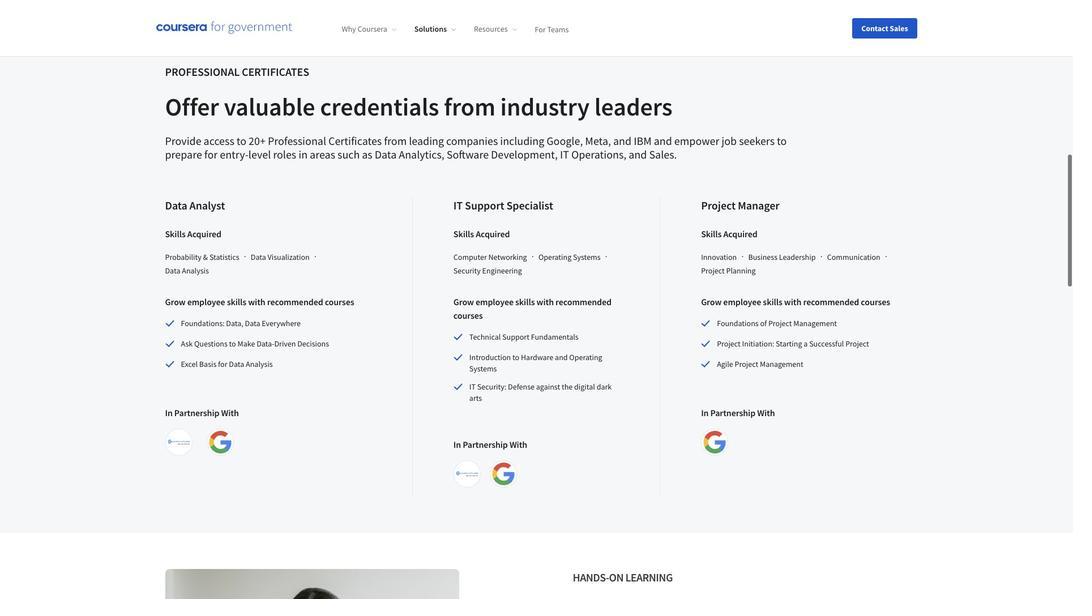 Task type: locate. For each thing, give the bounding box(es) containing it.
0 horizontal spatial with
[[248, 296, 266, 308]]

1 horizontal spatial employee
[[476, 296, 514, 308]]

skills up "data,"
[[227, 296, 247, 308]]

1 skills from the left
[[227, 296, 247, 308]]

0 vertical spatial from
[[444, 91, 496, 122]]

and
[[614, 134, 632, 148], [654, 134, 673, 148], [629, 147, 647, 162], [555, 353, 568, 363]]

systems
[[574, 252, 601, 262], [470, 364, 497, 374]]

and right "ibm"
[[654, 134, 673, 148]]

1 horizontal spatial ashok leyland logo image
[[456, 463, 479, 486]]

support for it
[[465, 198, 505, 213]]

grow employee skills with recommended courses up foundations: data, data everywhere
[[165, 296, 354, 308]]

1 vertical spatial certificates
[[329, 134, 382, 148]]

2 skills from the left
[[516, 296, 535, 308]]

1 horizontal spatial systems
[[574, 252, 601, 262]]

0 horizontal spatial for
[[204, 147, 218, 162]]

0 vertical spatial management
[[794, 319, 838, 329]]

partnership down 'excel'
[[174, 407, 220, 419]]

acquired
[[187, 228, 222, 240], [476, 228, 510, 240], [724, 228, 758, 240]]

leading
[[409, 134, 444, 148]]

agile
[[718, 359, 734, 370]]

management
[[794, 319, 838, 329], [761, 359, 804, 370]]

skills acquired up innovation
[[702, 228, 758, 240]]

courses up decisions
[[325, 296, 354, 308]]

computer networking
[[454, 252, 527, 262]]

why coursera link
[[342, 24, 397, 34]]

skills for project
[[702, 228, 722, 240]]

recommended up everywhere
[[267, 296, 323, 308]]

3 recommended from the left
[[804, 296, 860, 308]]

in partnership with for manager
[[702, 407, 776, 419]]

for teams link
[[535, 24, 569, 34]]

1 vertical spatial support
[[503, 332, 530, 342]]

0 horizontal spatial with
[[221, 407, 239, 419]]

0 horizontal spatial certificates
[[242, 65, 309, 79]]

0 vertical spatial support
[[465, 198, 505, 213]]

skills acquired for analyst
[[165, 228, 222, 240]]

grow up foundations
[[702, 296, 722, 308]]

2 horizontal spatial it
[[560, 147, 570, 162]]

and down fundamentals
[[555, 353, 568, 363]]

foundations:
[[181, 319, 225, 329]]

it for it support specialist
[[454, 198, 463, 213]]

it
[[560, 147, 570, 162], [454, 198, 463, 213], [470, 382, 476, 392]]

1 horizontal spatial with
[[510, 439, 528, 451]]

2 horizontal spatial acquired
[[724, 228, 758, 240]]

analysis down probability & statistics
[[182, 266, 209, 276]]

2 recommended from the left
[[556, 296, 612, 308]]

1 horizontal spatial courses
[[454, 310, 483, 321]]

acquired for analyst
[[187, 228, 222, 240]]

1 grow employee skills with recommended courses from the left
[[165, 296, 354, 308]]

2 grow from the left
[[454, 296, 474, 308]]

courses
[[325, 296, 354, 308], [862, 296, 891, 308], [454, 310, 483, 321]]

courses down "communication"
[[862, 296, 891, 308]]

professional up offer
[[165, 65, 240, 79]]

1 horizontal spatial certificates
[[329, 134, 382, 148]]

2 horizontal spatial skills acquired
[[702, 228, 758, 240]]

learning
[[626, 571, 673, 585]]

3 acquired from the left
[[724, 228, 758, 240]]

and left "ibm"
[[614, 134, 632, 148]]

project up agile on the bottom right
[[718, 339, 741, 349]]

3 grow employee skills with recommended courses from the left
[[702, 296, 891, 308]]

such
[[338, 147, 360, 162]]

2 grow employee skills with recommended courses from the left
[[454, 296, 612, 321]]

manager
[[738, 198, 780, 213]]

with up foundations: data, data everywhere
[[248, 296, 266, 308]]

why coursera
[[342, 24, 388, 34]]

questions
[[194, 339, 228, 349]]

0 horizontal spatial it
[[454, 198, 463, 213]]

it down software
[[454, 198, 463, 213]]

grow for data
[[165, 296, 186, 308]]

to left make
[[229, 339, 236, 349]]

to
[[237, 134, 247, 148], [778, 134, 787, 148], [229, 339, 236, 349], [513, 353, 520, 363]]

1 horizontal spatial it
[[470, 382, 476, 392]]

operating inside operating systems security engineering
[[539, 252, 572, 262]]

google leader logo image for data analyst
[[209, 431, 232, 454]]

1 horizontal spatial skills
[[454, 228, 474, 240]]

skills
[[165, 228, 186, 240], [454, 228, 474, 240], [702, 228, 722, 240]]

partnership down arts
[[463, 439, 508, 451]]

it up arts
[[470, 382, 476, 392]]

to right 'seekers'
[[778, 134, 787, 148]]

3 grow from the left
[[702, 296, 722, 308]]

entry-
[[220, 147, 249, 162]]

2 skills acquired from the left
[[454, 228, 510, 240]]

1 horizontal spatial with
[[537, 296, 554, 308]]

skills up foundations of project management
[[764, 296, 783, 308]]

in partnership with down agile on the bottom right
[[702, 407, 776, 419]]

1 vertical spatial professional
[[268, 134, 326, 148]]

for right basis
[[218, 359, 228, 370]]

coursera for government image
[[156, 21, 292, 35]]

certificates up valuable
[[242, 65, 309, 79]]

0 horizontal spatial grow employee skills with recommended courses
[[165, 296, 354, 308]]

0 horizontal spatial google leader logo image
[[209, 431, 232, 454]]

employee up foundations: on the bottom
[[187, 296, 225, 308]]

for
[[204, 147, 218, 162], [218, 359, 228, 370]]

0 horizontal spatial skills
[[165, 228, 186, 240]]

seekers
[[740, 134, 775, 148]]

professional inside provide access to 20+ professional certificates from leading companies including google, meta, and ibm and  empower job seekers to prepare for entry-level roles in areas such as data analytics, software development, it operations, and sales.
[[268, 134, 326, 148]]

0 horizontal spatial professional
[[165, 65, 240, 79]]

1 horizontal spatial in partnership with
[[454, 439, 528, 451]]

management up a
[[794, 319, 838, 329]]

2 with from the left
[[537, 296, 554, 308]]

management down starting
[[761, 359, 804, 370]]

industry
[[501, 91, 590, 122]]

digital
[[575, 382, 596, 392]]

communication
[[828, 252, 881, 262]]

1 horizontal spatial google leader logo image
[[492, 463, 515, 486]]

acquired up computer networking
[[476, 228, 510, 240]]

from left leading
[[384, 134, 407, 148]]

introduction to hardware and operating systems
[[470, 353, 603, 374]]

3 skills from the left
[[764, 296, 783, 308]]

1 employee from the left
[[187, 296, 225, 308]]

professional
[[165, 65, 240, 79], [268, 134, 326, 148]]

1 skills acquired from the left
[[165, 228, 222, 240]]

recommended up successful on the right of the page
[[804, 296, 860, 308]]

support left specialist
[[465, 198, 505, 213]]

ask questions to make data-driven decisions
[[181, 339, 329, 349]]

in for project manager
[[702, 407, 709, 419]]

it inside it security: defense against the digital dark arts
[[470, 382, 476, 392]]

0 vertical spatial for
[[204, 147, 218, 162]]

2 horizontal spatial courses
[[862, 296, 891, 308]]

operating
[[539, 252, 572, 262], [570, 353, 603, 363]]

1 horizontal spatial acquired
[[476, 228, 510, 240]]

3 employee from the left
[[724, 296, 762, 308]]

grow for it
[[454, 296, 474, 308]]

for inside provide access to 20+ professional certificates from leading companies including google, meta, and ibm and  empower job seekers to prepare for entry-level roles in areas such as data analytics, software development, it operations, and sales.
[[204, 147, 218, 162]]

companies
[[447, 134, 498, 148]]

1 horizontal spatial grow
[[454, 296, 474, 308]]

to left hardware
[[513, 353, 520, 363]]

certificates down credentials
[[329, 134, 382, 148]]

2 horizontal spatial partnership
[[711, 407, 756, 419]]

2 vertical spatial it
[[470, 382, 476, 392]]

grow employee skills with recommended courses for it support specialist
[[454, 296, 612, 321]]

1 skills from the left
[[165, 228, 186, 240]]

0 horizontal spatial skills
[[227, 296, 247, 308]]

project
[[702, 198, 736, 213], [702, 266, 725, 276], [769, 319, 793, 329], [718, 339, 741, 349], [846, 339, 870, 349], [735, 359, 759, 370]]

1 vertical spatial from
[[384, 134, 407, 148]]

project manager
[[702, 198, 780, 213]]

grow down security
[[454, 296, 474, 308]]

0 vertical spatial professional
[[165, 65, 240, 79]]

0 horizontal spatial in partnership with
[[165, 407, 239, 419]]

3 with from the left
[[785, 296, 802, 308]]

grow up foundations: on the bottom
[[165, 296, 186, 308]]

1 horizontal spatial partnership
[[463, 439, 508, 451]]

1 horizontal spatial recommended
[[556, 296, 612, 308]]

0 horizontal spatial courses
[[325, 296, 354, 308]]

operating up digital at right bottom
[[570, 353, 603, 363]]

2 employee from the left
[[476, 296, 514, 308]]

ashok leyland logo image
[[167, 431, 190, 454], [456, 463, 479, 486]]

with for project manager
[[785, 296, 802, 308]]

courses for manager
[[862, 296, 891, 308]]

0 vertical spatial ashok leyland logo image
[[167, 431, 190, 454]]

excel
[[181, 359, 198, 370]]

employee up foundations
[[724, 296, 762, 308]]

with down it security: defense against the digital dark arts on the bottom of page
[[510, 439, 528, 451]]

analysis down ask questions to make data-driven decisions
[[246, 359, 273, 370]]

partnership for analyst
[[174, 407, 220, 419]]

0 horizontal spatial grow
[[165, 296, 186, 308]]

acquired up &
[[187, 228, 222, 240]]

2 horizontal spatial with
[[758, 407, 776, 419]]

1 with from the left
[[248, 296, 266, 308]]

2 horizontal spatial in partnership with
[[702, 407, 776, 419]]

skills up innovation
[[702, 228, 722, 240]]

partnership down agile on the bottom right
[[711, 407, 756, 419]]

with for it support specialist
[[537, 296, 554, 308]]

skills up technical support fundamentals
[[516, 296, 535, 308]]

teams
[[548, 24, 569, 34]]

data inside provide access to 20+ professional certificates from leading companies including google, meta, and ibm and  empower job seekers to prepare for entry-level roles in areas such as data analytics, software development, it operations, and sales.
[[375, 147, 397, 162]]

1 vertical spatial analysis
[[246, 359, 273, 370]]

0 horizontal spatial recommended
[[267, 296, 323, 308]]

introduction
[[470, 353, 511, 363]]

acquired down project manager
[[724, 228, 758, 240]]

in for it support specialist
[[454, 439, 461, 451]]

employee for analyst
[[187, 296, 225, 308]]

1 horizontal spatial grow employee skills with recommended courses
[[454, 296, 612, 321]]

data,
[[226, 319, 244, 329]]

1 horizontal spatial professional
[[268, 134, 326, 148]]

grow employee skills with recommended courses up foundations of project management
[[702, 296, 891, 308]]

google leader logo image
[[209, 431, 232, 454], [704, 431, 727, 454], [492, 463, 515, 486]]

data right as
[[375, 147, 397, 162]]

probability & statistics
[[165, 252, 239, 262]]

security
[[454, 266, 481, 276]]

tab panel
[[165, 162, 909, 497]]

in partnership with down arts
[[454, 439, 528, 451]]

for
[[535, 24, 546, 34]]

analyst
[[190, 198, 225, 213]]

from inside provide access to 20+ professional certificates from leading companies including google, meta, and ibm and  empower job seekers to prepare for entry-level roles in areas such as data analytics, software development, it operations, and sales.
[[384, 134, 407, 148]]

skills acquired up probability & statistics
[[165, 228, 222, 240]]

2 horizontal spatial skills
[[702, 228, 722, 240]]

0 vertical spatial analysis
[[182, 266, 209, 276]]

and left sales.
[[629, 147, 647, 162]]

2 horizontal spatial skills
[[764, 296, 783, 308]]

from up companies
[[444, 91, 496, 122]]

it left 'operations,'
[[560, 147, 570, 162]]

0 vertical spatial certificates
[[242, 65, 309, 79]]

operations,
[[572, 147, 627, 162]]

0 vertical spatial systems
[[574, 252, 601, 262]]

support up hardware
[[503, 332, 530, 342]]

0 horizontal spatial partnership
[[174, 407, 220, 419]]

skills up the probability
[[165, 228, 186, 240]]

2 horizontal spatial grow
[[702, 296, 722, 308]]

grow inside grow employee skills with recommended courses
[[454, 296, 474, 308]]

employee down engineering
[[476, 296, 514, 308]]

0 horizontal spatial acquired
[[187, 228, 222, 240]]

grow employee skills with recommended courses up technical support fundamentals
[[454, 296, 612, 321]]

0 horizontal spatial from
[[384, 134, 407, 148]]

0 horizontal spatial ashok leyland logo image
[[167, 431, 190, 454]]

access
[[204, 134, 235, 148]]

courses up technical
[[454, 310, 483, 321]]

0 vertical spatial operating
[[539, 252, 572, 262]]

2 horizontal spatial with
[[785, 296, 802, 308]]

data right "data,"
[[245, 319, 260, 329]]

2 acquired from the left
[[476, 228, 510, 240]]

dark
[[597, 382, 612, 392]]

skills acquired
[[165, 228, 222, 240], [454, 228, 510, 240], [702, 228, 758, 240]]

skills acquired for manager
[[702, 228, 758, 240]]

0 horizontal spatial skills acquired
[[165, 228, 222, 240]]

skills for data
[[165, 228, 186, 240]]

it for it security: defense against the digital dark arts
[[470, 382, 476, 392]]

partnership
[[174, 407, 220, 419], [711, 407, 756, 419], [463, 439, 508, 451]]

with down agile project management
[[758, 407, 776, 419]]

1 horizontal spatial skills
[[516, 296, 535, 308]]

professional right 20+ on the left top of the page
[[268, 134, 326, 148]]

google leader logo image for it support specialist
[[492, 463, 515, 486]]

data
[[375, 147, 397, 162], [165, 198, 187, 213], [251, 252, 266, 262], [165, 266, 180, 276], [245, 319, 260, 329], [229, 359, 244, 370]]

skills for analyst
[[227, 296, 247, 308]]

credentials
[[320, 91, 439, 122]]

grow employee skills with recommended courses for data analyst
[[165, 296, 354, 308]]

&
[[203, 252, 208, 262]]

2 horizontal spatial employee
[[724, 296, 762, 308]]

why
[[342, 24, 356, 34]]

grow for project
[[702, 296, 722, 308]]

operating right networking
[[539, 252, 572, 262]]

3 skills acquired from the left
[[702, 228, 758, 240]]

recommended
[[267, 296, 323, 308], [556, 296, 612, 308], [804, 296, 860, 308]]

initiation:
[[743, 339, 775, 349]]

1 vertical spatial systems
[[470, 364, 497, 374]]

3 skills from the left
[[702, 228, 722, 240]]

0 horizontal spatial systems
[[470, 364, 497, 374]]

1 recommended from the left
[[267, 296, 323, 308]]

0 horizontal spatial employee
[[187, 296, 225, 308]]

project down innovation
[[702, 266, 725, 276]]

2 horizontal spatial in
[[702, 407, 709, 419]]

2 horizontal spatial grow employee skills with recommended courses
[[702, 296, 891, 308]]

grow
[[165, 296, 186, 308], [454, 296, 474, 308], [702, 296, 722, 308]]

1 horizontal spatial for
[[218, 359, 228, 370]]

skills up computer
[[454, 228, 474, 240]]

0 horizontal spatial in
[[165, 407, 173, 419]]

skills acquired for support
[[454, 228, 510, 240]]

2 skills from the left
[[454, 228, 474, 240]]

solutions
[[415, 24, 447, 34]]

1 vertical spatial ashok leyland logo image
[[456, 463, 479, 486]]

for left entry-
[[204, 147, 218, 162]]

20+
[[249, 134, 266, 148]]

skills acquired up computer networking
[[454, 228, 510, 240]]

0 vertical spatial it
[[560, 147, 570, 162]]

agile project management
[[718, 359, 804, 370]]

1 horizontal spatial skills acquired
[[454, 228, 510, 240]]

with down excel basis for data analysis at the bottom
[[221, 407, 239, 419]]

2 horizontal spatial recommended
[[804, 296, 860, 308]]

0 horizontal spatial analysis
[[182, 266, 209, 276]]

excel basis for data analysis
[[181, 359, 273, 370]]

foundations: data, data everywhere
[[181, 319, 301, 329]]

with up fundamentals
[[537, 296, 554, 308]]

1 vertical spatial for
[[218, 359, 228, 370]]

1 vertical spatial it
[[454, 198, 463, 213]]

empower
[[675, 134, 720, 148]]

1 acquired from the left
[[187, 228, 222, 240]]

1 grow from the left
[[165, 296, 186, 308]]

analytics,
[[399, 147, 445, 162]]

project left the manager
[[702, 198, 736, 213]]

in partnership with down basis
[[165, 407, 239, 419]]

with up foundations of project management
[[785, 296, 802, 308]]

1 horizontal spatial in
[[454, 439, 461, 451]]

1 vertical spatial operating
[[570, 353, 603, 363]]

with
[[248, 296, 266, 308], [537, 296, 554, 308], [785, 296, 802, 308]]

in partnership with for support
[[454, 439, 528, 451]]

skills
[[227, 296, 247, 308], [516, 296, 535, 308], [764, 296, 783, 308]]

recommended up fundamentals
[[556, 296, 612, 308]]

and inside the introduction to hardware and operating systems
[[555, 353, 568, 363]]



Task type: vqa. For each thing, say whether or not it's contained in the screenshot.
the middle Google leader logo
yes



Task type: describe. For each thing, give the bounding box(es) containing it.
data visualization data analysis
[[165, 252, 310, 276]]

foundations
[[718, 319, 759, 329]]

recommended for project manager
[[804, 296, 860, 308]]

leadership
[[780, 252, 816, 262]]

partnership for support
[[463, 439, 508, 451]]

in partnership with for analyst
[[165, 407, 239, 419]]

valuable
[[224, 91, 315, 122]]

employee for support
[[476, 296, 514, 308]]

grow employee skills with recommended courses for project manager
[[702, 296, 891, 308]]

systems inside the introduction to hardware and operating systems
[[470, 364, 497, 374]]

sales.
[[650, 147, 678, 162]]

acquired for manager
[[724, 228, 758, 240]]

job
[[722, 134, 737, 148]]

courses for analyst
[[325, 296, 354, 308]]

data down the probability
[[165, 266, 180, 276]]

computer
[[454, 252, 487, 262]]

meta,
[[586, 134, 612, 148]]

foundations of project management
[[718, 319, 838, 329]]

defense
[[508, 382, 535, 392]]

data-
[[257, 339, 275, 349]]

2 horizontal spatial google leader logo image
[[704, 431, 727, 454]]

project initiation: starting a successful project
[[718, 339, 870, 349]]

skills for it
[[454, 228, 474, 240]]

with for data analyst
[[248, 296, 266, 308]]

project inside the communication project planning
[[702, 266, 725, 276]]

business
[[749, 252, 778, 262]]

ashok leyland logo image for data
[[167, 431, 190, 454]]

basis
[[199, 359, 217, 370]]

it support specialist
[[454, 198, 554, 213]]

statistics
[[210, 252, 239, 262]]

1 vertical spatial management
[[761, 359, 804, 370]]

leaders
[[595, 91, 673, 122]]

level
[[249, 147, 271, 162]]

provide access to 20+ professional certificates from leading companies including google, meta, and ibm and  empower job seekers to prepare for entry-level roles in areas such as data analytics, software development, it operations, and sales.
[[165, 134, 787, 162]]

starting
[[776, 339, 803, 349]]

visualization
[[268, 252, 310, 262]]

contact sales
[[862, 23, 909, 33]]

security:
[[478, 382, 507, 392]]

provide
[[165, 134, 202, 148]]

development,
[[491, 147, 558, 162]]

skills for manager
[[764, 296, 783, 308]]

a
[[804, 339, 808, 349]]

ibm
[[634, 134, 652, 148]]

ask
[[181, 339, 193, 349]]

data analyst
[[165, 198, 225, 213]]

areas
[[310, 147, 336, 162]]

hardware
[[521, 353, 554, 363]]

everywhere
[[262, 319, 301, 329]]

data down make
[[229, 359, 244, 370]]

coursera
[[358, 24, 388, 34]]

analysis inside data visualization data analysis
[[182, 266, 209, 276]]

sales
[[891, 23, 909, 33]]

project right agile on the bottom right
[[735, 359, 759, 370]]

recommended for it support specialist
[[556, 296, 612, 308]]

roles
[[273, 147, 297, 162]]

operating systems security engineering
[[454, 252, 601, 276]]

against
[[537, 382, 561, 392]]

for teams
[[535, 24, 569, 34]]

it security: defense against the digital dark arts
[[470, 382, 612, 404]]

with for manager
[[758, 407, 776, 419]]

systems inside operating systems security engineering
[[574, 252, 601, 262]]

the
[[562, 382, 573, 392]]

1 horizontal spatial from
[[444, 91, 496, 122]]

make
[[238, 339, 255, 349]]

prepare
[[165, 147, 202, 162]]

communication project planning
[[702, 252, 881, 276]]

tab panel containing data analyst
[[165, 162, 909, 497]]

resources link
[[474, 24, 517, 34]]

courses for support
[[454, 310, 483, 321]]

networking
[[489, 252, 527, 262]]

software
[[447, 147, 489, 162]]

including
[[501, 134, 545, 148]]

with for analyst
[[221, 407, 239, 419]]

google,
[[547, 134, 583, 148]]

contact
[[862, 23, 889, 33]]

business leadership
[[749, 252, 816, 262]]

to inside the introduction to hardware and operating systems
[[513, 353, 520, 363]]

resources
[[474, 24, 508, 34]]

hands-on learning
[[573, 571, 673, 585]]

professional certificates
[[165, 65, 309, 79]]

arts
[[470, 393, 482, 404]]

partnership for manager
[[711, 407, 756, 419]]

fundamentals
[[531, 332, 579, 342]]

on
[[610, 571, 624, 585]]

ashok leyland logo image for it
[[456, 463, 479, 486]]

recommended for data analyst
[[267, 296, 323, 308]]

skills for support
[[516, 296, 535, 308]]

contact sales button
[[853, 18, 918, 38]]

engineering
[[483, 266, 522, 276]]

it inside provide access to 20+ professional certificates from leading companies including google, meta, and ibm and  empower job seekers to prepare for entry-level roles in areas such as data analytics, software development, it operations, and sales.
[[560, 147, 570, 162]]

in for data analyst
[[165, 407, 173, 419]]

1 horizontal spatial analysis
[[246, 359, 273, 370]]

specialist
[[507, 198, 554, 213]]

offer
[[165, 91, 219, 122]]

probability
[[165, 252, 202, 262]]

acquired for support
[[476, 228, 510, 240]]

certificates inside provide access to 20+ professional certificates from leading companies including google, meta, and ibm and  empower job seekers to prepare for entry-level roles in areas such as data analytics, software development, it operations, and sales.
[[329, 134, 382, 148]]

technical
[[470, 332, 501, 342]]

planning
[[727, 266, 756, 276]]

offer valuable credentials from industry leaders
[[165, 91, 673, 122]]

data left visualization
[[251, 252, 266, 262]]

data left analyst
[[165, 198, 187, 213]]

project right successful on the right of the page
[[846, 339, 870, 349]]

driven
[[275, 339, 296, 349]]

innovation
[[702, 252, 737, 262]]

operating inside the introduction to hardware and operating systems
[[570, 353, 603, 363]]

hands-
[[573, 571, 610, 585]]

employee for manager
[[724, 296, 762, 308]]

decisions
[[298, 339, 329, 349]]

as
[[362, 147, 373, 162]]

support for technical
[[503, 332, 530, 342]]

project right of in the bottom of the page
[[769, 319, 793, 329]]

to left 20+ on the left top of the page
[[237, 134, 247, 148]]

with for support
[[510, 439, 528, 451]]



